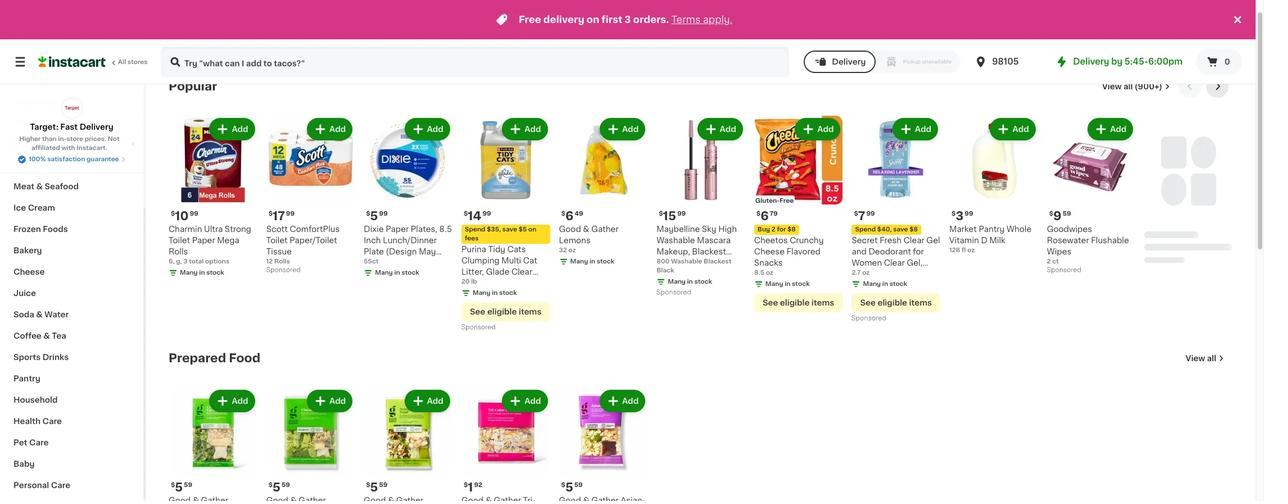 Task type: describe. For each thing, give the bounding box(es) containing it.
many in stock for spend $35, save $5 on fees
[[473, 290, 517, 296]]

100%
[[29, 156, 46, 163]]

see for 7
[[861, 299, 876, 307]]

99 for 14
[[483, 211, 491, 217]]

view for view all
[[1186, 355, 1206, 363]]

$ 9 59
[[1050, 210, 1072, 222]]

see eligible items for 7
[[861, 299, 932, 307]]

terms
[[672, 15, 701, 24]]

meat & seafood
[[13, 183, 79, 191]]

0 horizontal spatial pantry
[[13, 375, 40, 383]]

and
[[852, 248, 867, 256]]

fresh fruit
[[13, 119, 57, 127]]

14
[[468, 210, 482, 222]]

cat
[[523, 257, 538, 265]]

99 for 10
[[190, 211, 198, 217]]

$ 7 99
[[855, 210, 875, 222]]

& for coffee
[[43, 332, 50, 340]]

gluten-
[[756, 198, 780, 204]]

100% satisfaction guarantee button
[[17, 153, 126, 164]]

by
[[1112, 57, 1123, 66]]

delivery for delivery
[[832, 58, 866, 66]]

in for buy 2 for $8
[[785, 281, 791, 287]]

may
[[419, 248, 436, 256]]

paper inside dixie paper plates, 8.5 inch lunch/dinner plate (design may vary)
[[386, 225, 409, 233]]

20
[[462, 279, 470, 285]]

lb
[[471, 279, 477, 285]]

market
[[950, 225, 977, 233]]

popular link
[[169, 80, 217, 93]]

many for 15
[[668, 279, 686, 285]]

$35,
[[487, 226, 501, 233]]

pet
[[13, 439, 27, 447]]

many in stock for 6
[[571, 258, 615, 265]]

black inside the 800 washable blackest black
[[657, 267, 675, 274]]

juice
[[13, 290, 36, 297]]

fresh for fresh fruit
[[13, 119, 36, 127]]

strong
[[225, 225, 251, 233]]

coffee
[[13, 332, 42, 340]]

128
[[950, 247, 961, 253]]

$ 3 99
[[952, 210, 974, 222]]

7
[[859, 210, 866, 222]]

6,
[[169, 258, 175, 265]]

snacks & candy link
[[7, 155, 137, 176]]

49
[[575, 211, 584, 217]]

0 vertical spatial for
[[777, 226, 786, 233]]

$ inside $ 3 99
[[952, 211, 956, 217]]

spend for 14
[[465, 226, 486, 233]]

6 for good & gather lemons
[[566, 210, 574, 222]]

ice cream
[[13, 204, 55, 212]]

0 vertical spatial 2
[[772, 226, 776, 233]]

water
[[45, 311, 69, 319]]

health
[[13, 418, 40, 426]]

item carousel region containing prepared food
[[169, 347, 1234, 502]]

stores
[[128, 59, 148, 65]]

view all (900+)
[[1103, 83, 1163, 91]]

delivery button
[[804, 51, 876, 73]]

goodwipes
[[1048, 225, 1093, 233]]

market pantry whole vitamin d milk 128 fl oz
[[950, 225, 1032, 253]]

mega
[[217, 237, 239, 244]]

rolls for tissue
[[274, 258, 290, 265]]

& for dairy
[[37, 140, 44, 148]]

fresh for fresh vegetables
[[13, 97, 36, 105]]

all
[[118, 59, 126, 65]]

view all (900+) link
[[1103, 81, 1171, 92]]

dairy
[[13, 140, 35, 148]]

10
[[175, 210, 189, 222]]

orders.
[[634, 15, 669, 24]]

many for 6
[[571, 258, 588, 265]]

all for view all (900+)
[[1124, 83, 1133, 91]]

$ 15 99
[[659, 210, 686, 222]]

see eligible items button for 14
[[462, 302, 550, 321]]

save for 14
[[503, 226, 517, 233]]

item carousel region containing popular
[[169, 75, 1234, 338]]

cheese inside cheetos crunchy cheese flavored snacks 8.5 oz
[[755, 248, 785, 256]]

pet care
[[13, 439, 49, 447]]

$ 5 99
[[366, 210, 388, 222]]

dixie paper plates, 8.5 inch lunch/dinner plate (design may vary)
[[364, 225, 452, 267]]

vary)
[[364, 259, 384, 267]]

target: fast delivery logo image
[[61, 98, 82, 119]]

care for pet care
[[29, 439, 49, 447]]

79
[[770, 211, 778, 217]]

free inside item carousel region
[[780, 198, 794, 204]]

scott comfortplus toilet paper/toilet tissue 12 rolls
[[266, 225, 340, 265]]

view for view all (900+)
[[1103, 83, 1122, 91]]

pet care link
[[7, 432, 137, 454]]

vitamin
[[950, 237, 980, 244]]

92
[[474, 483, 483, 489]]

see eligible items button for 7
[[852, 293, 941, 312]]

lavender
[[897, 270, 934, 278]]

$ inside $ 10 99
[[171, 211, 175, 217]]

toilet inside charmin ultra strong toilet paper mega rolls 6, g, 3 total options
[[169, 237, 190, 244]]

secret fresh clear gel and deodorant for women clear gel, refreshing lavender
[[852, 237, 941, 278]]

99 for 17
[[286, 211, 295, 217]]

scott
[[266, 225, 288, 233]]

99 for 7
[[867, 211, 875, 217]]

free inside limited time offer region
[[519, 15, 541, 24]]

clear for 7
[[884, 259, 905, 267]]

product group containing 3
[[950, 116, 1039, 255]]

3 $ 5 59 from the left
[[366, 482, 388, 494]]

baby
[[13, 461, 35, 468]]

personal
[[13, 482, 49, 490]]

see eligible items for 14
[[470, 308, 542, 316]]

crunchy
[[790, 237, 824, 244]]

sponsored badge image down springs
[[462, 325, 496, 331]]

items for 6
[[812, 299, 835, 307]]

dairy & eggs
[[13, 140, 66, 148]]

many for spend $40, save $8
[[864, 281, 881, 287]]

satisfaction
[[47, 156, 85, 163]]

good
[[559, 225, 581, 233]]

many for 10
[[180, 270, 198, 276]]

fresh vegetables link
[[7, 91, 137, 112]]

eligible for 6
[[780, 299, 810, 307]]

cream
[[28, 204, 55, 212]]

delivery
[[544, 15, 585, 24]]

$ 6 49
[[562, 210, 584, 222]]

6 for buy 2 for $8
[[761, 210, 769, 222]]

sky
[[702, 225, 717, 233]]

1 vertical spatial cheese
[[13, 268, 45, 276]]

plate
[[364, 248, 384, 256]]

spend $35, save $5 on fees
[[465, 226, 537, 242]]

prices.
[[85, 136, 106, 142]]

instacart logo image
[[38, 55, 106, 69]]

items for 14
[[519, 308, 542, 316]]

$ inside '$ 1 92'
[[464, 483, 468, 489]]

bakery link
[[7, 240, 137, 262]]

springs
[[462, 279, 492, 287]]

meat
[[13, 183, 34, 191]]

many for 5
[[375, 270, 393, 276]]

prepared
[[169, 352, 226, 364]]

prepared food link
[[169, 352, 260, 365]]

$ inside $ 9 59
[[1050, 211, 1054, 217]]

fresh inside secret fresh clear gel and deodorant for women clear gel, refreshing lavender
[[880, 237, 902, 244]]

many for spend $35, save $5 on fees
[[473, 290, 491, 296]]

health care
[[13, 418, 62, 426]]

many in stock for 15
[[668, 279, 713, 285]]

seafood
[[45, 183, 79, 191]]

buy
[[758, 226, 771, 233]]

gel,
[[907, 259, 923, 267]]

$8 for 7
[[910, 226, 918, 233]]

(900+)
[[1135, 83, 1163, 91]]

delivery for delivery by 5:45-6:00pm
[[1074, 57, 1110, 66]]

foods
[[43, 226, 68, 233]]

care for health care
[[42, 418, 62, 426]]

clumping
[[462, 257, 500, 265]]

tissue
[[266, 248, 292, 256]]

options
[[205, 258, 230, 265]]

with
[[62, 145, 75, 151]]

eligible for 14
[[488, 308, 517, 316]]



Task type: vqa. For each thing, say whether or not it's contained in the screenshot.
Try free
no



Task type: locate. For each thing, give the bounding box(es) containing it.
fees
[[465, 235, 479, 242]]

3 up market
[[956, 210, 964, 222]]

0 horizontal spatial items
[[519, 308, 542, 316]]

1 $8 from the left
[[910, 226, 918, 233]]

1 horizontal spatial snacks
[[755, 259, 783, 267]]

product group containing 14
[[462, 116, 550, 334]]

stock for 10
[[207, 270, 224, 276]]

2 item carousel region from the top
[[169, 347, 1234, 502]]

1 vertical spatial view
[[1186, 355, 1206, 363]]

1 horizontal spatial 6
[[761, 210, 769, 222]]

1 vertical spatial snacks
[[755, 259, 783, 267]]

in down the 800 washable blackest black
[[688, 279, 693, 285]]

stock down glade
[[499, 290, 517, 296]]

1 vertical spatial for
[[913, 248, 924, 256]]

many in stock for 5
[[375, 270, 420, 276]]

items down flavored
[[812, 299, 835, 307]]

product group containing 15
[[657, 116, 746, 299]]

on inside limited time offer region
[[587, 15, 600, 24]]

& right meat
[[36, 183, 43, 191]]

in down total
[[199, 270, 205, 276]]

blackest inside maybelline sky high washable mascara makeup, blackest black
[[692, 248, 726, 256]]

1 horizontal spatial see eligible items button
[[755, 293, 843, 312]]

see down cheetos crunchy cheese flavored snacks 8.5 oz
[[763, 299, 779, 307]]

98105
[[993, 57, 1019, 66]]

$
[[171, 211, 175, 217], [464, 211, 468, 217], [855, 211, 859, 217], [269, 211, 273, 217], [366, 211, 370, 217], [562, 211, 566, 217], [659, 211, 663, 217], [757, 211, 761, 217], [952, 211, 956, 217], [1050, 211, 1054, 217], [171, 483, 175, 489], [464, 483, 468, 489], [269, 483, 273, 489], [366, 483, 370, 489], [562, 483, 566, 489]]

1 vertical spatial 3
[[956, 210, 964, 222]]

0 horizontal spatial cheese
[[13, 268, 45, 276]]

2 vertical spatial 3
[[184, 258, 188, 265]]

product group containing 1
[[462, 388, 550, 502]]

fresh up deodorant in the right of the page
[[880, 237, 902, 244]]

stock for 5
[[402, 270, 420, 276]]

items down the cat
[[519, 308, 542, 316]]

1 vertical spatial fresh
[[13, 119, 36, 127]]

in for 10
[[199, 270, 205, 276]]

& for good
[[583, 225, 590, 233]]

spend inside "spend $35, save $5 on fees"
[[465, 226, 486, 233]]

$8 up crunchy at the top of page
[[788, 226, 796, 233]]

1 vertical spatial all
[[1208, 355, 1217, 363]]

1 horizontal spatial paper
[[386, 225, 409, 233]]

sponsored badge image for 17
[[266, 267, 300, 274]]

0 vertical spatial pantry
[[979, 225, 1005, 233]]

items down lavender
[[910, 299, 932, 307]]

eligible
[[878, 299, 908, 307], [780, 299, 810, 307], [488, 308, 517, 316]]

many down vary)
[[375, 270, 393, 276]]

99 up dixie
[[379, 211, 388, 217]]

rolls down 'tissue'
[[274, 258, 290, 265]]

0 vertical spatial fresh
[[13, 97, 36, 105]]

delivery inside 'link'
[[80, 123, 113, 131]]

1 horizontal spatial toilet
[[266, 237, 288, 244]]

1 horizontal spatial save
[[894, 226, 909, 233]]

in for 15
[[688, 279, 693, 285]]

blackest inside the 800 washable blackest black
[[704, 258, 732, 265]]

& inside the good & gather lemons 32 oz
[[583, 225, 590, 233]]

1 horizontal spatial all
[[1208, 355, 1217, 363]]

snacks down cheetos
[[755, 259, 783, 267]]

0 vertical spatial 8.5
[[440, 225, 452, 233]]

$8 inside "product" group
[[910, 226, 918, 233]]

99 inside $ 5 99
[[379, 211, 388, 217]]

snacks inside snacks & candy link
[[13, 161, 43, 169]]

save
[[503, 226, 517, 233], [894, 226, 909, 233]]

1 horizontal spatial 2
[[1048, 258, 1051, 265]]

clear
[[904, 237, 925, 244], [884, 259, 905, 267], [512, 268, 533, 276]]

all for view all
[[1208, 355, 1217, 363]]

0 horizontal spatial toilet
[[169, 237, 190, 244]]

rolls for paper
[[169, 248, 188, 256]]

2 toilet from the left
[[266, 237, 288, 244]]

1 horizontal spatial see
[[763, 299, 779, 307]]

sponsored badge image for 9
[[1048, 267, 1082, 274]]

see eligible items button down cheetos crunchy cheese flavored snacks 8.5 oz
[[755, 293, 843, 312]]

$8 right $40,
[[910, 226, 918, 233]]

1 vertical spatial 2
[[1048, 258, 1051, 265]]

2 $ 5 59 from the left
[[269, 482, 290, 494]]

see eligible items for 6
[[763, 299, 835, 307]]

sports drinks link
[[7, 347, 137, 368]]

0 horizontal spatial all
[[1124, 83, 1133, 91]]

clear for 14
[[512, 268, 533, 276]]

oz right 2.7 at the bottom
[[863, 270, 870, 276]]

$ inside $ 15 99
[[659, 211, 663, 217]]

than
[[42, 136, 57, 142]]

fl
[[962, 247, 966, 253]]

many down springs
[[473, 290, 491, 296]]

see eligible items down lavender
[[861, 299, 932, 307]]

1 horizontal spatial pantry
[[979, 225, 1005, 233]]

pantry down sports
[[13, 375, 40, 383]]

1 horizontal spatial delivery
[[832, 58, 866, 66]]

all stores
[[118, 59, 148, 65]]

gather
[[592, 225, 619, 233]]

0 horizontal spatial eligible
[[488, 308, 517, 316]]

snacks inside cheetos crunchy cheese flavored snacks 8.5 oz
[[755, 259, 783, 267]]

stock down lavender
[[890, 281, 908, 287]]

& for soda
[[36, 311, 43, 319]]

1 vertical spatial rolls
[[274, 258, 290, 265]]

0 horizontal spatial snacks
[[13, 161, 43, 169]]

rolls up g,
[[169, 248, 188, 256]]

many in stock down refreshing
[[864, 281, 908, 287]]

stock down the 800 washable blackest black
[[695, 279, 713, 285]]

clear left gel
[[904, 237, 925, 244]]

cheese down cheetos
[[755, 248, 785, 256]]

1 vertical spatial care
[[29, 439, 49, 447]]

see eligible items down cheetos crunchy cheese flavored snacks 8.5 oz
[[763, 299, 835, 307]]

see for 14
[[470, 308, 486, 316]]

0 vertical spatial item carousel region
[[169, 75, 1234, 338]]

99 inside "$ 17 99"
[[286, 211, 295, 217]]

many in stock down the good & gather lemons 32 oz
[[571, 258, 615, 265]]

3 inside limited time offer region
[[625, 15, 631, 24]]

2 vertical spatial clear
[[512, 268, 533, 276]]

free left delivery on the left of page
[[519, 15, 541, 24]]

99 for 5
[[379, 211, 388, 217]]

$ inside $ 6 49
[[562, 211, 566, 217]]

paper inside charmin ultra strong toilet paper mega rolls 6, g, 3 total options
[[192, 237, 215, 244]]

1 horizontal spatial rolls
[[274, 258, 290, 265]]

service type group
[[804, 51, 961, 73]]

$8 for 6
[[788, 226, 796, 233]]

many down total
[[180, 270, 198, 276]]

spend up the "secret"
[[856, 226, 876, 233]]

total
[[189, 258, 204, 265]]

& for meat
[[36, 183, 43, 191]]

oz
[[569, 247, 576, 253], [968, 247, 975, 253], [863, 270, 870, 276], [766, 270, 774, 276]]

soda & water
[[13, 311, 69, 319]]

makeup,
[[657, 248, 690, 256]]

2 vertical spatial care
[[51, 482, 70, 490]]

eligible for 7
[[878, 299, 908, 307]]

higher than in-store prices. not affiliated with instacart.
[[19, 136, 120, 151]]

clear down deodorant in the right of the page
[[884, 259, 905, 267]]

1 horizontal spatial spend
[[856, 226, 876, 233]]

in down glade
[[492, 290, 498, 296]]

cheetos
[[755, 237, 788, 244]]

0 vertical spatial rolls
[[169, 248, 188, 256]]

1 vertical spatial paper
[[192, 237, 215, 244]]

None search field
[[161, 46, 790, 78]]

care down baby 'link'
[[51, 482, 70, 490]]

for
[[777, 226, 786, 233], [913, 248, 924, 256]]

clear down the cat
[[512, 268, 533, 276]]

oz right the 32 in the left of the page
[[569, 247, 576, 253]]

d
[[982, 237, 988, 244]]

instacart.
[[77, 145, 107, 151]]

5 99 from the left
[[379, 211, 388, 217]]

1 vertical spatial pantry
[[13, 375, 40, 383]]

pantry up 'milk'
[[979, 225, 1005, 233]]

oz inside "market pantry whole vitamin d milk 128 fl oz"
[[968, 247, 975, 253]]

20 lb
[[462, 279, 477, 285]]

99 inside $ 7 99
[[867, 211, 875, 217]]

4 99 from the left
[[286, 211, 295, 217]]

many for buy 2 for $8
[[766, 281, 784, 287]]

delivery inside "button"
[[832, 58, 866, 66]]

0 horizontal spatial 6
[[566, 210, 574, 222]]

stock for buy 2 for $8
[[792, 281, 810, 287]]

on left first
[[587, 15, 600, 24]]

0 horizontal spatial free
[[519, 15, 541, 24]]

1 vertical spatial 8.5
[[755, 270, 765, 276]]

7 99 from the left
[[965, 211, 974, 217]]

1 horizontal spatial items
[[812, 299, 835, 307]]

black down makeup,
[[657, 259, 679, 267]]

0 horizontal spatial on
[[529, 226, 537, 233]]

free
[[519, 15, 541, 24], [780, 198, 794, 204]]

in
[[590, 258, 596, 265], [199, 270, 205, 276], [395, 270, 400, 276], [688, 279, 693, 285], [883, 281, 889, 287], [785, 281, 791, 287], [492, 290, 498, 296]]

1 vertical spatial clear
[[884, 259, 905, 267]]

1 spend from the left
[[465, 226, 486, 233]]

0 horizontal spatial save
[[503, 226, 517, 233]]

add
[[232, 125, 248, 133], [330, 125, 346, 133], [427, 125, 444, 133], [525, 125, 541, 133], [623, 125, 639, 133], [720, 125, 737, 133], [818, 125, 834, 133], [915, 125, 932, 133], [1013, 125, 1030, 133], [1111, 125, 1127, 133], [232, 397, 248, 405], [330, 397, 346, 405], [427, 397, 444, 405], [525, 397, 541, 405], [623, 397, 639, 405]]

99 inside $ 10 99
[[190, 211, 198, 217]]

99 right 10
[[190, 211, 198, 217]]

0 vertical spatial clear
[[904, 237, 925, 244]]

0 horizontal spatial delivery
[[80, 123, 113, 131]]

2.7 oz
[[852, 270, 870, 276]]

stock down cheetos crunchy cheese flavored snacks 8.5 oz
[[792, 281, 810, 287]]

higher
[[19, 136, 41, 142]]

1 99 from the left
[[190, 211, 198, 217]]

toilet down charmin
[[169, 237, 190, 244]]

view all link
[[1186, 353, 1225, 364]]

99 inside $ 3 99
[[965, 211, 974, 217]]

dairy & eggs link
[[7, 133, 137, 155]]

toilet inside scott comfortplus toilet paper/toilet tissue 12 rolls
[[266, 237, 288, 244]]

rosewater
[[1048, 237, 1090, 244]]

1 $ 5 59 from the left
[[171, 482, 192, 494]]

0 vertical spatial blackest
[[692, 248, 726, 256]]

1 horizontal spatial for
[[913, 248, 924, 256]]

0 vertical spatial snacks
[[13, 161, 43, 169]]

paper down ultra
[[192, 237, 215, 244]]

gluten-free
[[756, 198, 794, 204]]

$ inside "$ 17 99"
[[269, 211, 273, 217]]

fresh inside fresh vegetables link
[[13, 97, 36, 105]]

bakery
[[13, 247, 42, 255]]

$40,
[[878, 226, 892, 233]]

stock
[[597, 258, 615, 265], [207, 270, 224, 276], [402, 270, 420, 276], [695, 279, 713, 285], [890, 281, 908, 287], [792, 281, 810, 287], [499, 290, 517, 296]]

99 right 14
[[483, 211, 491, 217]]

99 inside $ 15 99
[[678, 211, 686, 217]]

0 vertical spatial paper
[[386, 225, 409, 233]]

many in stock down (design
[[375, 270, 420, 276]]

100% satisfaction guarantee
[[29, 156, 119, 163]]

$ 6 79
[[757, 210, 778, 222]]

2 right buy
[[772, 226, 776, 233]]

0 vertical spatial 3
[[625, 15, 631, 24]]

2 spend from the left
[[856, 226, 876, 233]]

product group containing 9
[[1048, 116, 1136, 276]]

rolls inside charmin ultra strong toilet paper mega rolls 6, g, 3 total options
[[169, 248, 188, 256]]

2 horizontal spatial see eligible items
[[861, 299, 932, 307]]

1 horizontal spatial eligible
[[780, 299, 810, 307]]

0 horizontal spatial for
[[777, 226, 786, 233]]

1 black from the top
[[657, 259, 679, 267]]

$ 5 59
[[171, 482, 192, 494], [269, 482, 290, 494], [366, 482, 388, 494], [562, 482, 583, 494]]

free up buy 2 for $8
[[780, 198, 794, 204]]

fresh up fresh fruit
[[13, 97, 36, 105]]

for inside secret fresh clear gel and deodorant for women clear gel, refreshing lavender
[[913, 248, 924, 256]]

$ inside $ 14 99
[[464, 211, 468, 217]]

washable inside maybelline sky high washable mascara makeup, blackest black
[[657, 237, 695, 244]]

0 horizontal spatial see eligible items button
[[462, 302, 550, 321]]

0 vertical spatial on
[[587, 15, 600, 24]]

fresh up higher
[[13, 119, 36, 127]]

dixie
[[364, 225, 384, 233]]

save right $40,
[[894, 226, 909, 233]]

0 horizontal spatial 2
[[772, 226, 776, 233]]

fast
[[60, 123, 78, 131]]

& for snacks
[[45, 161, 51, 169]]

product group
[[169, 116, 257, 280], [266, 116, 355, 276], [364, 116, 453, 280], [462, 116, 550, 334], [559, 116, 648, 269], [657, 116, 746, 299], [755, 116, 843, 312], [852, 116, 941, 325], [950, 116, 1039, 255], [1048, 116, 1136, 276], [169, 388, 257, 502], [266, 388, 355, 502], [364, 388, 453, 502], [462, 388, 550, 502], [559, 388, 648, 502]]

stock for 15
[[695, 279, 713, 285]]

target:
[[30, 123, 58, 131]]

2 horizontal spatial see
[[861, 299, 876, 307]]

in down the good & gather lemons 32 oz
[[590, 258, 596, 265]]

6 left "49"
[[566, 210, 574, 222]]

comfortplus
[[290, 225, 340, 233]]

0 horizontal spatial view
[[1103, 83, 1122, 91]]

frozen
[[13, 226, 41, 233]]

2 horizontal spatial delivery
[[1074, 57, 1110, 66]]

2 horizontal spatial 3
[[956, 210, 964, 222]]

$5
[[519, 226, 527, 233]]

2 horizontal spatial eligible
[[878, 299, 908, 307]]

soda
[[13, 311, 34, 319]]

many in stock down cheetos crunchy cheese flavored snacks 8.5 oz
[[766, 281, 810, 287]]

spend for 7
[[856, 226, 876, 233]]

800
[[657, 258, 670, 265]]

1 vertical spatial black
[[657, 267, 675, 274]]

1 item carousel region from the top
[[169, 75, 1234, 338]]

0 horizontal spatial 8.5
[[440, 225, 452, 233]]

15
[[663, 210, 676, 222]]

stock for spend $35, save $5 on fees
[[499, 290, 517, 296]]

sponsored badge image down 12
[[266, 267, 300, 274]]

paper up lunch/dinner
[[386, 225, 409, 233]]

2 horizontal spatial see eligible items button
[[852, 293, 941, 312]]

ice
[[13, 204, 26, 212]]

items
[[910, 299, 932, 307], [812, 299, 835, 307], [519, 308, 542, 316]]

1 horizontal spatial cheese
[[755, 248, 785, 256]]

in for spend $35, save $5 on fees
[[492, 290, 498, 296]]

in for 5
[[395, 270, 400, 276]]

0 horizontal spatial paper
[[192, 237, 215, 244]]

99 right 17
[[286, 211, 295, 217]]

1 vertical spatial item carousel region
[[169, 347, 1234, 502]]

oz inside the good & gather lemons 32 oz
[[569, 247, 576, 253]]

pantry inside "market pantry whole vitamin d milk 128 fl oz"
[[979, 225, 1005, 233]]

0 horizontal spatial see eligible items
[[470, 308, 542, 316]]

save for 7
[[894, 226, 909, 233]]

0 vertical spatial cheese
[[755, 248, 785, 256]]

0 horizontal spatial 3
[[184, 258, 188, 265]]

in down (design
[[395, 270, 400, 276]]

soda & water link
[[7, 304, 137, 326]]

0 vertical spatial free
[[519, 15, 541, 24]]

oz right fl
[[968, 247, 975, 253]]

1 vertical spatial washable
[[671, 258, 703, 265]]

3 right first
[[625, 15, 631, 24]]

1 horizontal spatial 8.5
[[755, 270, 765, 276]]

sponsored badge image down refreshing
[[852, 316, 886, 322]]

candy
[[53, 161, 80, 169]]

in-
[[58, 136, 67, 142]]

toilet down scott
[[266, 237, 288, 244]]

0 horizontal spatial see
[[470, 308, 486, 316]]

see eligible items button for 6
[[755, 293, 843, 312]]

item carousel region
[[169, 75, 1234, 338], [169, 347, 1234, 502]]

6 99 from the left
[[678, 211, 686, 217]]

cats
[[508, 246, 526, 253]]

1 toilet from the left
[[169, 237, 190, 244]]

2 black from the top
[[657, 267, 675, 274]]

goodwipes rosewater flushable wipes 2 ct
[[1048, 225, 1130, 265]]

in down cheetos crunchy cheese flavored snacks 8.5 oz
[[785, 281, 791, 287]]

see eligible items button down lavender
[[852, 293, 941, 312]]

3 right g,
[[184, 258, 188, 265]]

2 save from the left
[[894, 226, 909, 233]]

0 horizontal spatial spend
[[465, 226, 486, 233]]

stock for 6
[[597, 258, 615, 265]]

delivery by 5:45-6:00pm link
[[1056, 55, 1183, 69]]

many in stock down springs
[[473, 290, 517, 296]]

see down springs
[[470, 308, 486, 316]]

black down 800
[[657, 267, 675, 274]]

99 inside $ 14 99
[[483, 211, 491, 217]]

whole
[[1007, 225, 1032, 233]]

8.5 inside dixie paper plates, 8.5 inch lunch/dinner plate (design may vary)
[[440, 225, 452, 233]]

eligible down springs
[[488, 308, 517, 316]]

many in stock for buy 2 for $8
[[766, 281, 810, 287]]

stock for spend $40, save $8
[[890, 281, 908, 287]]

2 vertical spatial fresh
[[880, 237, 902, 244]]

many down "lemons"
[[571, 258, 588, 265]]

stock down the good & gather lemons 32 oz
[[597, 258, 615, 265]]

limited time offer region
[[0, 0, 1232, 39]]

2
[[772, 226, 776, 233], [1048, 258, 1051, 265]]

care for personal care
[[51, 482, 70, 490]]

59 inside $ 9 59
[[1063, 211, 1072, 217]]

1 6 from the left
[[566, 210, 574, 222]]

1 horizontal spatial see eligible items
[[763, 299, 835, 307]]

& left eggs
[[37, 140, 44, 148]]

99 right 7
[[867, 211, 875, 217]]

1 horizontal spatial view
[[1186, 355, 1206, 363]]

$ inside $ 5 99
[[366, 211, 370, 217]]

0 vertical spatial washable
[[657, 237, 695, 244]]

2 $8 from the left
[[788, 226, 796, 233]]

in for spend $40, save $8
[[883, 281, 889, 287]]

many down the 800 washable blackest black
[[668, 279, 686, 285]]

delivery inside 'link'
[[1074, 57, 1110, 66]]

4 $ 5 59 from the left
[[562, 482, 583, 494]]

& right "soda"
[[36, 311, 43, 319]]

purina
[[462, 246, 487, 253]]

pantry link
[[7, 368, 137, 390]]

see for 6
[[763, 299, 779, 307]]

8.5 inside cheetos crunchy cheese flavored snacks 8.5 oz
[[755, 270, 765, 276]]

fresh fruit link
[[7, 112, 137, 133]]

product group containing 17
[[266, 116, 355, 276]]

3 inside charmin ultra strong toilet paper mega rolls 6, g, 3 total options
[[184, 258, 188, 265]]

save left $5
[[503, 226, 517, 233]]

fresh inside fresh fruit "link"
[[13, 119, 36, 127]]

99 for 3
[[965, 211, 974, 217]]

household
[[13, 396, 58, 404]]

higher than in-store prices. not affiliated with instacart. link
[[9, 135, 134, 153]]

save inside "spend $35, save $5 on fees"
[[503, 226, 517, 233]]

many down cheetos crunchy cheese flavored snacks 8.5 oz
[[766, 281, 784, 287]]

rolls inside scott comfortplus toilet paper/toilet tissue 12 rolls
[[274, 258, 290, 265]]

many in stock for spend $40, save $8
[[864, 281, 908, 287]]

1 vertical spatial on
[[529, 226, 537, 233]]

1 horizontal spatial on
[[587, 15, 600, 24]]

flushable
[[1092, 237, 1130, 244]]

2 99 from the left
[[483, 211, 491, 217]]

store
[[67, 136, 83, 142]]

product group containing 7
[[852, 116, 941, 325]]

& up "lemons"
[[583, 225, 590, 233]]

0 vertical spatial black
[[657, 259, 679, 267]]

2 inside goodwipes rosewater flushable wipes 2 ct
[[1048, 258, 1051, 265]]

see eligible items
[[861, 299, 932, 307], [763, 299, 835, 307], [470, 308, 542, 316]]

6 left 79
[[761, 210, 769, 222]]

eggs
[[46, 140, 66, 148]]

product group containing 10
[[169, 116, 257, 280]]

care right pet
[[29, 439, 49, 447]]

& left tea
[[43, 332, 50, 340]]

vegetables
[[38, 97, 84, 105]]

see eligible items button down glade
[[462, 302, 550, 321]]

1 save from the left
[[503, 226, 517, 233]]

Search field
[[162, 47, 789, 76]]

blackest
[[692, 248, 726, 256], [704, 258, 732, 265]]

99 for 15
[[678, 211, 686, 217]]

women
[[852, 259, 882, 267]]

oz inside cheetos crunchy cheese flavored snacks 8.5 oz
[[766, 270, 774, 276]]

$ inside $ 6 79
[[757, 211, 761, 217]]

items for 7
[[910, 299, 932, 307]]

stock down options
[[207, 270, 224, 276]]

1 horizontal spatial free
[[780, 198, 794, 204]]

washable inside the 800 washable blackest black
[[671, 258, 703, 265]]

1 vertical spatial blackest
[[704, 258, 732, 265]]

tea
[[52, 332, 66, 340]]

see down refreshing
[[861, 299, 876, 307]]

99 right 15
[[678, 211, 686, 217]]

8.5 down cheetos
[[755, 270, 765, 276]]

0 vertical spatial view
[[1103, 83, 1122, 91]]

good & gather lemons 32 oz
[[559, 225, 619, 253]]

1 vertical spatial free
[[780, 198, 794, 204]]

0 vertical spatial care
[[42, 418, 62, 426]]

0 button
[[1197, 48, 1243, 75]]

sponsored badge image for 15
[[657, 290, 691, 296]]

0 horizontal spatial rolls
[[169, 248, 188, 256]]

in down refreshing
[[883, 281, 889, 287]]

stock down (design
[[402, 270, 420, 276]]

sponsored badge image
[[266, 267, 300, 274], [1048, 267, 1082, 274], [657, 290, 691, 296], [852, 316, 886, 322], [462, 325, 496, 331]]

99 up market
[[965, 211, 974, 217]]

for up gel,
[[913, 248, 924, 256]]

washable down maybelline
[[657, 237, 695, 244]]

eligible down refreshing
[[878, 299, 908, 307]]

2 6 from the left
[[761, 210, 769, 222]]

oz down cheetos
[[766, 270, 774, 276]]

ultra
[[204, 225, 223, 233]]

household link
[[7, 390, 137, 411]]

2 horizontal spatial items
[[910, 299, 932, 307]]

care right health
[[42, 418, 62, 426]]

in for 6
[[590, 258, 596, 265]]

free delivery on first 3 orders. terms apply.
[[519, 15, 733, 24]]

for up cheetos
[[777, 226, 786, 233]]

maybelline sky high washable mascara makeup, blackest black
[[657, 225, 737, 267]]

many in stock for 10
[[180, 270, 224, 276]]

3 99 from the left
[[867, 211, 875, 217]]

0 vertical spatial all
[[1124, 83, 1133, 91]]

guarantee
[[87, 156, 119, 163]]

2 left ct
[[1048, 258, 1051, 265]]

$ inside $ 7 99
[[855, 211, 859, 217]]

cheese down bakery on the left of the page
[[13, 268, 45, 276]]

on inside "spend $35, save $5 on fees"
[[529, 226, 537, 233]]

0 horizontal spatial $8
[[788, 226, 796, 233]]

black inside maybelline sky high washable mascara makeup, blackest black
[[657, 259, 679, 267]]

1 horizontal spatial 3
[[625, 15, 631, 24]]

food
[[229, 352, 260, 364]]

coffee & tea link
[[7, 326, 137, 347]]

spend up fees
[[465, 226, 486, 233]]

1 horizontal spatial $8
[[910, 226, 918, 233]]

clear inside 'purina tidy cats clumping multi cat litter, glade clear springs'
[[512, 268, 533, 276]]

eligible down cheetos crunchy cheese flavored snacks 8.5 oz
[[780, 299, 810, 307]]



